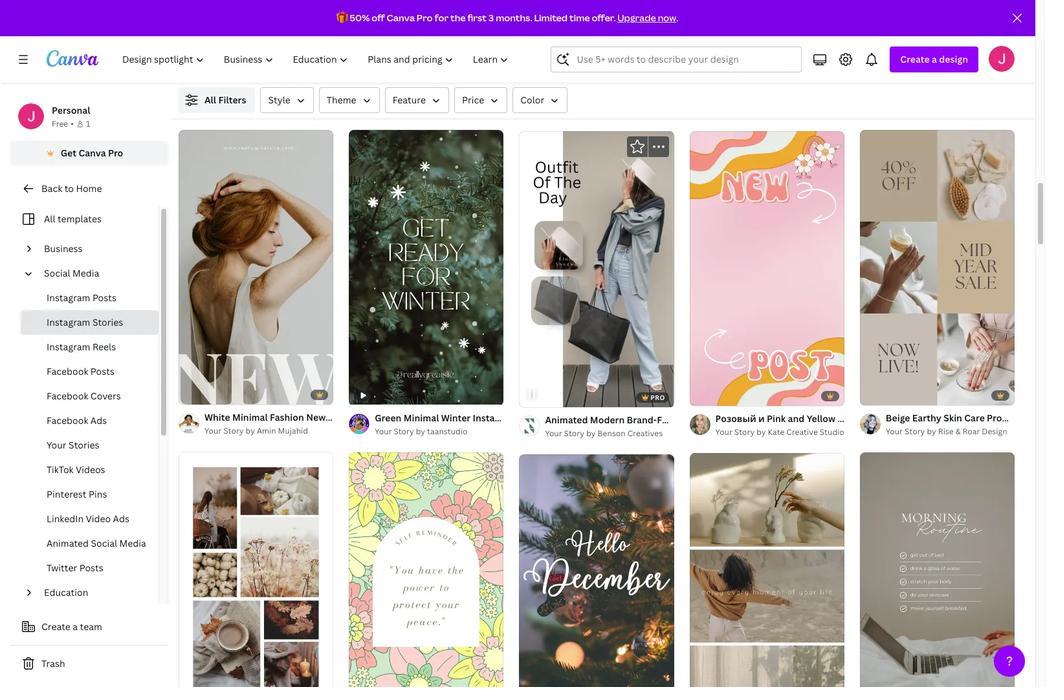 Task type: describe. For each thing, give the bounding box(es) containing it.
collage
[[987, 89, 1020, 102]]

your down ootd
[[716, 427, 733, 438]]

style button
[[260, 87, 314, 113]]

team
[[80, 621, 102, 634]]

facebook ads
[[47, 415, 107, 427]]

roar
[[963, 426, 980, 437]]

design
[[982, 426, 1007, 437]]

education link
[[39, 581, 151, 606]]

instagram inside video viewfinder frame instagram story your story by socially sorted
[[652, 91, 696, 103]]

by inside modern stylish new swipe up statement story your story by 9"ideas
[[416, 104, 425, 115]]

white minimal fashion new product collection marketing - your story image
[[179, 130, 333, 405]]

video viewfinder frame instagram story link
[[545, 90, 722, 104]]

instagram inside 'monochrome simple inspirational quote instagram story your story by roksolana fursa'
[[386, 89, 430, 102]]

your story by amin mujahid
[[205, 426, 308, 437]]

•
[[71, 118, 74, 129]]

your stories
[[47, 439, 99, 452]]

instag
[[1022, 89, 1045, 102]]

your story by rise & roar design link
[[886, 426, 1015, 438]]

story inside your story by amin mujahid link
[[223, 426, 244, 437]]

beige black minimalist collage instag
[[886, 89, 1045, 102]]

first
[[468, 12, 487, 24]]

trash
[[41, 658, 65, 671]]

all templates
[[44, 213, 102, 225]]

animated social media
[[47, 538, 146, 550]]

animated modern brand-focused ootd instagram story link
[[545, 414, 795, 428]]

create for create a team
[[41, 621, 70, 634]]

a for team
[[73, 621, 78, 634]]

personal
[[52, 104, 90, 116]]

stylish
[[412, 89, 442, 102]]

get
[[61, 147, 76, 159]]

green minimal winter instagram story your story by taanstudio
[[375, 412, 543, 437]]

facebook for facebook posts
[[47, 366, 88, 378]]

&
[[956, 426, 961, 437]]

video inside video viewfinder frame instagram story your story by socially sorted
[[545, 91, 571, 103]]

socially
[[598, 105, 627, 116]]

pro
[[651, 394, 665, 403]]

monochrome simple inspirational quote instagram story your story by roksolana fursa
[[205, 89, 456, 115]]

time
[[570, 12, 590, 24]]

розовый и pink and yellow retro new post instagram story image
[[690, 131, 844, 407]]

benson
[[598, 429, 626, 440]]

modern inside modern stylish new swipe up statement story your story by 9"ideas
[[375, 89, 409, 102]]

trash link
[[10, 652, 168, 678]]

.
[[676, 12, 679, 24]]

tiktok videos link
[[21, 458, 159, 483]]

minimalist
[[939, 89, 985, 102]]

instagram up instagram reels at left
[[47, 316, 90, 329]]

create a team
[[41, 621, 102, 634]]

pinterest pins link
[[21, 483, 159, 507]]

beige black minimalist collage instagram story image
[[860, 0, 1015, 83]]

linkedin video ads link
[[21, 507, 159, 532]]

business link
[[39, 237, 151, 261]]

instagram posts link
[[21, 286, 159, 311]]

modern stylish new swipe up statement story your story by 9"ideas
[[375, 89, 581, 115]]

get canva pro button
[[10, 141, 168, 166]]

0 vertical spatial ads
[[90, 415, 107, 427]]

instagram reels
[[47, 341, 116, 353]]

theme
[[327, 94, 356, 106]]

linkedin
[[47, 513, 84, 526]]

green
[[375, 412, 402, 424]]

create a design button
[[890, 47, 979, 72]]

minimal
[[404, 412, 439, 424]]

twitter posts
[[47, 562, 103, 575]]

modern stylish new swipe up statement story link
[[375, 89, 581, 103]]

modern stylish new swipe up statement story image
[[349, 0, 504, 83]]

0 horizontal spatial media
[[73, 267, 99, 280]]

color
[[521, 94, 545, 106]]

🎁 50% off canva pro for the first 3 months. limited time offer. upgrade now .
[[336, 12, 679, 24]]

1
[[86, 118, 90, 129]]

price
[[462, 94, 484, 106]]

brown aesthetic autumn fall photo collage instagram story image
[[179, 453, 333, 688]]

to
[[64, 183, 74, 195]]

green, pink and yellow illustrative floral peace quote instagram story image
[[349, 453, 504, 688]]

upgrade now button
[[618, 12, 676, 24]]

story inside the your story by rise & roar design link
[[905, 426, 925, 437]]

your story by amin mujahid link
[[205, 425, 333, 438]]

pins
[[89, 489, 107, 501]]

facebook posts
[[47, 366, 114, 378]]

instagram inside the green minimal winter instagram story your story by taanstudio
[[473, 412, 517, 424]]

all filters
[[205, 94, 246, 106]]

fursa
[[297, 104, 317, 115]]

beige minimalist reminder notification smartphone instagram story image
[[690, 0, 844, 84]]

pro inside button
[[108, 147, 123, 159]]

story inside your story by kate creative studio link
[[734, 427, 755, 438]]

a for design
[[932, 53, 937, 65]]

mujahid
[[278, 426, 308, 437]]

by left 'amin' on the left of page
[[246, 426, 255, 437]]

your inside video viewfinder frame instagram story your story by socially sorted
[[545, 105, 562, 116]]

green minimal winter instagram story link
[[375, 411, 543, 426]]

stories for instagram stories
[[92, 316, 123, 329]]

your left rise
[[886, 426, 903, 437]]

reels
[[92, 341, 116, 353]]

winter
[[441, 412, 471, 424]]

twitter posts link
[[21, 557, 159, 581]]

by inside 'monochrome simple inspirational quote instagram story your story by roksolana fursa'
[[246, 104, 255, 115]]

back
[[41, 183, 62, 195]]

upgrade
[[618, 12, 656, 24]]

0 vertical spatial pro
[[417, 12, 433, 24]]

black
[[912, 89, 936, 102]]

create for create a design
[[900, 53, 930, 65]]

style
[[268, 94, 290, 106]]

monochrome simple inspirational quote instagram story image
[[179, 0, 333, 83]]

your story by benson creatives link
[[545, 428, 674, 441]]

linkedin video ads
[[47, 513, 129, 526]]

your inside animated modern brand-focused ootd instagram story your story by benson creatives
[[545, 429, 562, 440]]



Task type: vqa. For each thing, say whether or not it's contained in the screenshot.
TEMPLATES
yes



Task type: locate. For each thing, give the bounding box(es) containing it.
stories inside your stories link
[[69, 439, 99, 452]]

beige white minimalist modern morning routine list instagram story image
[[860, 453, 1015, 688]]

quote
[[356, 89, 384, 102]]

statement
[[509, 89, 555, 102]]

1 horizontal spatial create
[[900, 53, 930, 65]]

animated down linkedin
[[47, 538, 89, 550]]

create up black
[[900, 53, 930, 65]]

your down green
[[375, 426, 392, 437]]

by left kate
[[757, 427, 766, 438]]

stories
[[92, 316, 123, 329], [69, 439, 99, 452]]

story
[[432, 89, 456, 102], [557, 89, 581, 102], [698, 91, 722, 103], [223, 104, 244, 115], [394, 104, 414, 115], [564, 105, 584, 116], [519, 412, 543, 424], [771, 414, 795, 427], [223, 426, 244, 437], [394, 426, 414, 437], [905, 426, 925, 437], [734, 427, 755, 438], [564, 429, 584, 440]]

animated social media link
[[21, 532, 159, 557]]

posts for instagram posts
[[92, 292, 116, 304]]

0 vertical spatial facebook
[[47, 366, 88, 378]]

Search search field
[[577, 47, 794, 72]]

free •
[[52, 118, 74, 129]]

your story by kate creative studio link
[[716, 427, 844, 440]]

viewfinder
[[573, 91, 620, 103]]

by left benson
[[586, 429, 596, 440]]

canva inside get canva pro button
[[79, 147, 106, 159]]

a
[[932, 53, 937, 65], [73, 621, 78, 634]]

1 vertical spatial stories
[[69, 439, 99, 452]]

tiktok
[[47, 464, 74, 476]]

tiktok videos
[[47, 464, 105, 476]]

for
[[435, 12, 449, 24]]

1 vertical spatial ads
[[113, 513, 129, 526]]

your
[[205, 104, 222, 115], [375, 104, 392, 115], [545, 105, 562, 116], [205, 426, 222, 437], [375, 426, 392, 437], [886, 426, 903, 437], [716, 427, 733, 438], [545, 429, 562, 440], [47, 439, 66, 452]]

0 horizontal spatial canva
[[79, 147, 106, 159]]

by down stylish
[[416, 104, 425, 115]]

your left benson
[[545, 429, 562, 440]]

instagram up facebook posts
[[47, 341, 90, 353]]

modern
[[375, 89, 409, 102], [590, 414, 625, 427]]

all inside button
[[205, 94, 216, 106]]

by inside the green minimal winter instagram story your story by taanstudio
[[416, 426, 425, 437]]

0 horizontal spatial modern
[[375, 89, 409, 102]]

a inside dropdown button
[[932, 53, 937, 65]]

1 vertical spatial facebook
[[47, 390, 88, 403]]

facebook for facebook covers
[[47, 390, 88, 403]]

business
[[44, 243, 83, 255]]

facebook covers
[[47, 390, 121, 403]]

instagram right winter
[[473, 412, 517, 424]]

all filters button
[[179, 87, 255, 113]]

video right color
[[545, 91, 571, 103]]

new
[[444, 89, 463, 102]]

posts for facebook posts
[[90, 366, 114, 378]]

canva right the off
[[387, 12, 415, 24]]

1 horizontal spatial all
[[205, 94, 216, 106]]

create inside dropdown button
[[900, 53, 930, 65]]

0 vertical spatial all
[[205, 94, 216, 106]]

your inside modern stylish new swipe up statement story your story by 9"ideas
[[375, 104, 392, 115]]

pinterest
[[47, 489, 86, 501]]

by down viewfinder
[[586, 105, 596, 116]]

pro up back to home link
[[108, 147, 123, 159]]

amin
[[257, 426, 276, 437]]

your inside 'monochrome simple inspirational quote instagram story your story by roksolana fursa'
[[205, 104, 222, 115]]

your left 'amin' on the left of page
[[205, 426, 222, 437]]

0 vertical spatial animated
[[545, 414, 588, 427]]

0 horizontal spatial video
[[86, 513, 111, 526]]

ads down covers
[[90, 415, 107, 427]]

free
[[52, 118, 68, 129]]

instagram posts
[[47, 292, 116, 304]]

instagram up 'your story by 9"ideas' link
[[386, 89, 430, 102]]

instagram reels link
[[21, 335, 159, 360]]

0 vertical spatial video
[[545, 91, 571, 103]]

facebook ads link
[[21, 409, 159, 434]]

0 vertical spatial stories
[[92, 316, 123, 329]]

1 horizontal spatial ads
[[113, 513, 129, 526]]

animated up your story by benson creatives link
[[545, 414, 588, 427]]

1 vertical spatial posts
[[90, 366, 114, 378]]

roksolana
[[257, 104, 295, 115]]

stories up reels
[[92, 316, 123, 329]]

0 horizontal spatial create
[[41, 621, 70, 634]]

all for all templates
[[44, 213, 55, 225]]

modern left stylish
[[375, 89, 409, 102]]

0 vertical spatial media
[[73, 267, 99, 280]]

twitter
[[47, 562, 77, 575]]

social down linkedin video ads link
[[91, 538, 117, 550]]

theme button
[[319, 87, 380, 113]]

🎁
[[336, 12, 348, 24]]

1 vertical spatial modern
[[590, 414, 625, 427]]

get canva pro
[[61, 147, 123, 159]]

frame
[[622, 91, 650, 103]]

animated modern brand-focused ootd instagram story your story by benson creatives
[[545, 414, 795, 440]]

2 facebook from the top
[[47, 390, 88, 403]]

2 vertical spatial posts
[[79, 562, 103, 575]]

beige earthy skin care products discount sale instagram story image
[[860, 130, 1015, 405]]

all templates link
[[18, 207, 151, 232]]

2 vertical spatial facebook
[[47, 415, 88, 427]]

facebook up facebook ads
[[47, 390, 88, 403]]

1 horizontal spatial pro
[[417, 12, 433, 24]]

videos
[[76, 464, 105, 476]]

stories down facebook ads link
[[69, 439, 99, 452]]

1 horizontal spatial animated
[[545, 414, 588, 427]]

creative
[[787, 427, 818, 438]]

sorted
[[629, 105, 654, 116]]

by inside video viewfinder frame instagram story your story by socially sorted
[[586, 105, 596, 116]]

your down quote
[[375, 104, 392, 115]]

rise
[[938, 426, 954, 437]]

0 horizontal spatial ads
[[90, 415, 107, 427]]

1 vertical spatial canva
[[79, 147, 106, 159]]

1 horizontal spatial social
[[91, 538, 117, 550]]

james peterson image
[[989, 46, 1015, 72]]

instagram down social media
[[47, 292, 90, 304]]

neutral minimal photo collage mood board instagram story image
[[690, 454, 844, 688]]

your story by socially sorted link
[[545, 104, 674, 117]]

posts down animated social media link
[[79, 562, 103, 575]]

your up tiktok
[[47, 439, 66, 452]]

a inside button
[[73, 621, 78, 634]]

create inside button
[[41, 621, 70, 634]]

instagram up sorted
[[652, 91, 696, 103]]

instagram up kate
[[724, 414, 769, 427]]

a left design
[[932, 53, 937, 65]]

facebook down instagram reels at left
[[47, 366, 88, 378]]

0 horizontal spatial pro
[[108, 147, 123, 159]]

animated inside animated modern brand-focused ootd instagram story your story by benson creatives
[[545, 414, 588, 427]]

instagram inside animated modern brand-focused ootd instagram story your story by benson creatives
[[724, 414, 769, 427]]

your right color
[[545, 105, 562, 116]]

your story by rise & roar design
[[886, 426, 1007, 437]]

create left team
[[41, 621, 70, 634]]

0 horizontal spatial a
[[73, 621, 78, 634]]

1 horizontal spatial a
[[932, 53, 937, 65]]

social
[[44, 267, 70, 280], [91, 538, 117, 550]]

design
[[939, 53, 968, 65]]

1 horizontal spatial video
[[545, 91, 571, 103]]

facebook for facebook ads
[[47, 415, 88, 427]]

all for all filters
[[205, 94, 216, 106]]

feature button
[[385, 87, 449, 113]]

3 facebook from the top
[[47, 415, 88, 427]]

facebook up the your stories
[[47, 415, 88, 427]]

brand-
[[627, 414, 657, 427]]

your down monochrome at the top left
[[205, 104, 222, 115]]

back to home
[[41, 183, 102, 195]]

1 facebook from the top
[[47, 366, 88, 378]]

posts down reels
[[90, 366, 114, 378]]

canva right get
[[79, 147, 106, 159]]

facebook posts link
[[21, 360, 159, 384]]

1 vertical spatial create
[[41, 621, 70, 634]]

months.
[[496, 12, 532, 24]]

1 horizontal spatial media
[[119, 538, 146, 550]]

0 vertical spatial modern
[[375, 89, 409, 102]]

1 horizontal spatial canva
[[387, 12, 415, 24]]

simple
[[266, 89, 296, 102]]

create a design
[[900, 53, 968, 65]]

modern up your story by benson creatives link
[[590, 414, 625, 427]]

social media link
[[39, 261, 151, 286]]

animated for animated social media
[[47, 538, 89, 550]]

1 vertical spatial video
[[86, 513, 111, 526]]

9"ideas
[[427, 104, 458, 115]]

by inside animated modern brand-focused ootd instagram story your story by benson creatives
[[586, 429, 596, 440]]

canva
[[387, 12, 415, 24], [79, 147, 106, 159]]

a left team
[[73, 621, 78, 634]]

instagram
[[386, 89, 430, 102], [652, 91, 696, 103], [47, 292, 90, 304], [47, 316, 90, 329], [47, 341, 90, 353], [473, 412, 517, 424], [724, 414, 769, 427]]

your story by 9"ideas link
[[375, 103, 504, 116]]

monochrome simple inspirational quote instagram story link
[[205, 89, 456, 103]]

off
[[372, 12, 385, 24]]

taanstudio
[[427, 426, 468, 437]]

1 vertical spatial media
[[119, 538, 146, 550]]

animated for animated modern brand-focused ootd instagram story your story by benson creatives
[[545, 414, 588, 427]]

limited
[[534, 12, 568, 24]]

color button
[[513, 87, 568, 113]]

create
[[900, 53, 930, 65], [41, 621, 70, 634]]

social down business
[[44, 267, 70, 280]]

your inside the green minimal winter instagram story your story by taanstudio
[[375, 426, 392, 437]]

0 horizontal spatial social
[[44, 267, 70, 280]]

inspirational
[[298, 89, 354, 102]]

all left filters
[[205, 94, 216, 106]]

focused
[[657, 414, 694, 427]]

0 vertical spatial canva
[[387, 12, 415, 24]]

video down pins
[[86, 513, 111, 526]]

1 vertical spatial social
[[91, 538, 117, 550]]

create a team button
[[10, 615, 168, 641]]

posts down social media link
[[92, 292, 116, 304]]

pro left for
[[417, 12, 433, 24]]

facebook covers link
[[21, 384, 159, 409]]

the
[[450, 12, 466, 24]]

all left templates
[[44, 213, 55, 225]]

your story by roksolana fursa link
[[205, 103, 333, 116]]

white hello december cute instagram story image
[[519, 455, 674, 688]]

ootd
[[696, 414, 722, 427]]

1 vertical spatial animated
[[47, 538, 89, 550]]

0 vertical spatial posts
[[92, 292, 116, 304]]

video viewfinder frame instagram story your story by socially sorted
[[545, 91, 722, 116]]

posts for twitter posts
[[79, 562, 103, 575]]

None search field
[[551, 47, 802, 72]]

by down minimal
[[416, 426, 425, 437]]

by left rise
[[927, 426, 936, 437]]

modern inside animated modern brand-focused ootd instagram story your story by benson creatives
[[590, 414, 625, 427]]

1 vertical spatial pro
[[108, 147, 123, 159]]

stories for your stories
[[69, 439, 99, 452]]

ads up animated social media
[[113, 513, 129, 526]]

media down linkedin video ads link
[[119, 538, 146, 550]]

top level navigation element
[[114, 47, 520, 72]]

templates
[[58, 213, 102, 225]]

0 horizontal spatial animated
[[47, 538, 89, 550]]

by down monochrome at the top left
[[246, 104, 255, 115]]

pinterest pins
[[47, 489, 107, 501]]

posts
[[92, 292, 116, 304], [90, 366, 114, 378], [79, 562, 103, 575]]

creatives
[[628, 429, 663, 440]]

1 vertical spatial a
[[73, 621, 78, 634]]

0 vertical spatial create
[[900, 53, 930, 65]]

0 vertical spatial a
[[932, 53, 937, 65]]

0 vertical spatial social
[[44, 267, 70, 280]]

1 vertical spatial all
[[44, 213, 55, 225]]

media up instagram posts
[[73, 267, 99, 280]]

0 horizontal spatial all
[[44, 213, 55, 225]]

1 horizontal spatial modern
[[590, 414, 625, 427]]



